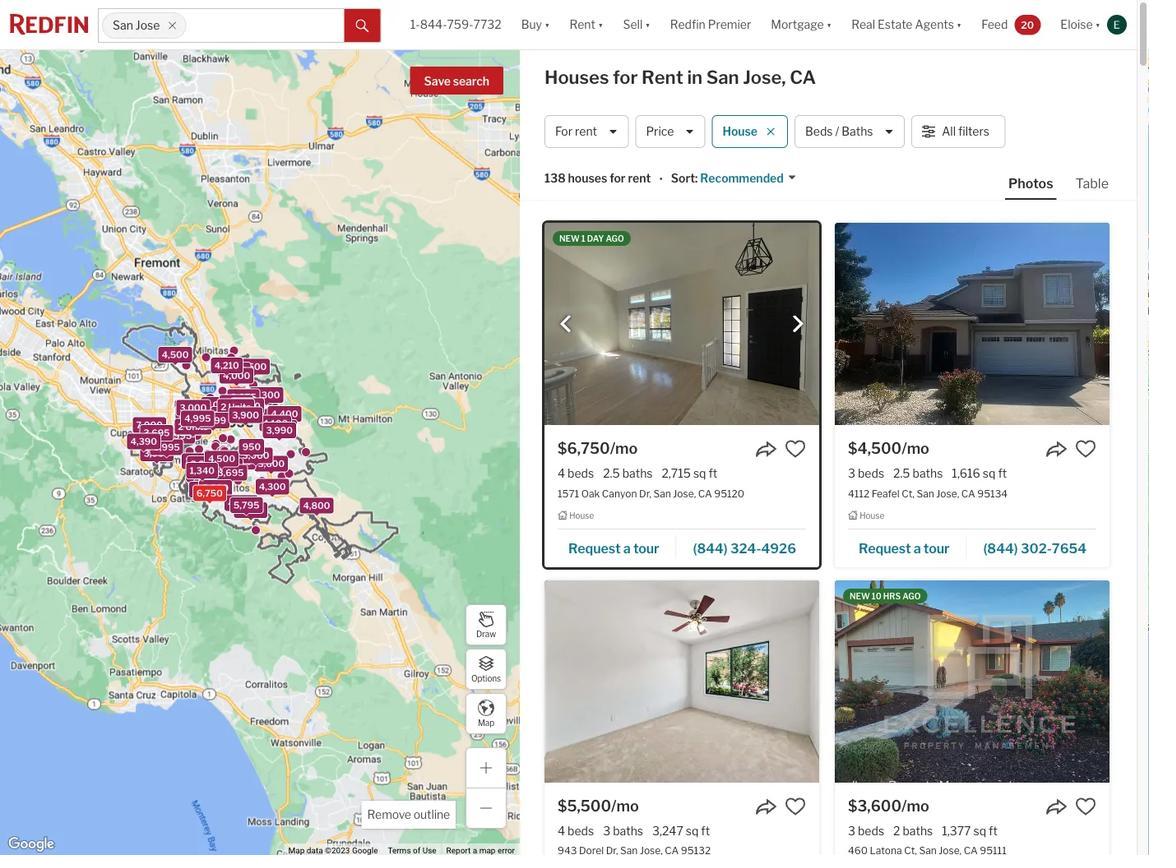 Task type: locate. For each thing, give the bounding box(es) containing it.
new for new 10 hrs ago
[[850, 591, 870, 601]]

1
[[581, 234, 586, 243]]

▾ left user photo
[[1095, 18, 1101, 32]]

▾ right "agents"
[[957, 18, 962, 32]]

photo of 943 dorel dr, san jose, ca 95132 image
[[545, 581, 819, 783]]

new left 1
[[559, 234, 580, 243]]

san
[[113, 18, 133, 32], [706, 66, 739, 88], [654, 488, 671, 500], [917, 488, 934, 500]]

ago right hrs
[[903, 591, 921, 601]]

2.5 baths up the "4112 feafel ct, san jose, ca 95134"
[[893, 466, 943, 480]]

1 horizontal spatial new
[[850, 591, 870, 601]]

all filters
[[942, 125, 990, 139]]

3
[[848, 466, 856, 480], [603, 824, 611, 838], [848, 824, 856, 838]]

baths for $6,750 /mo
[[622, 466, 653, 480]]

0 horizontal spatial 2.5 baths
[[603, 466, 653, 480]]

2 down $3,600 /mo
[[893, 824, 900, 838]]

▾
[[545, 18, 550, 32], [598, 18, 603, 32], [645, 18, 650, 32], [826, 18, 832, 32], [957, 18, 962, 32], [1095, 18, 1101, 32]]

3,695 left 2,300
[[143, 428, 170, 438]]

request a tour up hrs
[[859, 540, 950, 556]]

agents
[[915, 18, 954, 32]]

0 horizontal spatial tour
[[633, 540, 659, 556]]

324-
[[731, 540, 761, 556]]

beds down $5,500
[[568, 824, 594, 838]]

2.5
[[603, 466, 620, 480], [893, 466, 910, 480]]

3,255
[[190, 459, 216, 470]]

jose, for dr,
[[673, 488, 696, 500]]

real estate agents ▾ button
[[842, 0, 972, 49]]

request a tour down 'canyon'
[[568, 540, 659, 556]]

for inside 138 houses for rent •
[[610, 171, 626, 185]]

submit search image
[[356, 20, 369, 33]]

jose, down 1,616
[[936, 488, 959, 500]]

san right ct,
[[917, 488, 934, 500]]

ca
[[790, 66, 816, 88], [698, 488, 712, 500], [961, 488, 975, 500]]

4 ▾ from the left
[[826, 18, 832, 32]]

new
[[559, 234, 580, 243], [850, 591, 870, 601]]

1 horizontal spatial 2.5
[[893, 466, 910, 480]]

2 2.5 baths from the left
[[893, 466, 943, 480]]

2.5 up 'canyon'
[[603, 466, 620, 480]]

2 horizontal spatial house
[[860, 511, 884, 521]]

$4,500 /mo
[[848, 439, 929, 457]]

favorite button checkbox
[[785, 438, 806, 460], [1075, 796, 1097, 817]]

4 down $5,500
[[558, 824, 565, 838]]

a down 'canyon'
[[623, 540, 631, 556]]

ft for $3,600 /mo
[[989, 824, 998, 838]]

0 vertical spatial rent
[[575, 125, 597, 139]]

1 horizontal spatial a
[[914, 540, 921, 556]]

(844) left the 324-
[[693, 540, 728, 556]]

baths down "$5,500 /mo"
[[613, 824, 643, 838]]

3 ▾ from the left
[[645, 18, 650, 32]]

4,500 down "1,340"
[[192, 484, 219, 495]]

/mo for $4,500
[[902, 439, 929, 457]]

outline
[[414, 808, 450, 822]]

0 vertical spatial 3,695
[[143, 428, 170, 438]]

4 for $6,750 /mo
[[558, 466, 565, 480]]

recommended
[[700, 171, 784, 185]]

▾ for buy ▾
[[545, 18, 550, 32]]

3 beds for $3,600 /mo
[[848, 824, 884, 838]]

2.5 for $4,500
[[893, 466, 910, 480]]

0 vertical spatial 4,100
[[178, 403, 204, 413]]

remove
[[367, 808, 411, 822]]

1 horizontal spatial request a tour button
[[848, 534, 967, 559]]

ago right day
[[606, 234, 624, 243]]

next button image
[[790, 316, 806, 333]]

favorite button checkbox for $4,500 /mo
[[1075, 438, 1097, 460]]

▾ for sell ▾
[[645, 18, 650, 32]]

1 request a tour from the left
[[568, 540, 659, 556]]

2.5 for $6,750
[[603, 466, 620, 480]]

oak
[[581, 488, 600, 500]]

4 up 1571 at the bottom of the page
[[558, 466, 565, 480]]

4 beds
[[558, 466, 594, 480], [558, 824, 594, 838]]

2 down the 1,480
[[178, 422, 184, 432]]

2.5 baths for $4,500 /mo
[[893, 466, 943, 480]]

2 (844) from the left
[[983, 540, 1018, 556]]

map region
[[0, 0, 577, 856]]

6 ▾ from the left
[[1095, 18, 1101, 32]]

tour down dr,
[[633, 540, 659, 556]]

new left 10
[[850, 591, 870, 601]]

ft right 3,247 on the right of the page
[[701, 824, 710, 838]]

2 horizontal spatial jose,
[[936, 488, 959, 500]]

baths up the "4112 feafel ct, san jose, ca 95134"
[[913, 466, 943, 480]]

3 for $4,500 /mo
[[848, 466, 856, 480]]

1 vertical spatial units
[[185, 422, 208, 432]]

4,000
[[223, 371, 250, 381]]

10
[[872, 591, 882, 601]]

3,995 down the 1,480
[[165, 431, 192, 441]]

1 horizontal spatial tour
[[924, 540, 950, 556]]

ct,
[[902, 488, 915, 500]]

beds for $4,500
[[858, 466, 884, 480]]

request for $4,500
[[859, 540, 911, 556]]

ago for new 1 day ago
[[606, 234, 624, 243]]

0 horizontal spatial new
[[559, 234, 580, 243]]

3 beds up 4112
[[848, 466, 884, 480]]

request a tour for $6,750
[[568, 540, 659, 556]]

2 horizontal spatial 2
[[893, 824, 900, 838]]

3,375
[[231, 392, 256, 403]]

beds up oak
[[568, 466, 594, 480]]

1 4 beds from the top
[[558, 466, 594, 480]]

ca for 1571 oak canyon dr, san jose, ca 95120
[[698, 488, 712, 500]]

1 horizontal spatial jose,
[[743, 66, 786, 88]]

2 request a tour from the left
[[859, 540, 950, 556]]

hrs
[[883, 591, 901, 601]]

rent right buy ▾ at the left
[[570, 18, 596, 32]]

jose, down 2,715 sq ft
[[673, 488, 696, 500]]

1 vertical spatial 2
[[178, 422, 184, 432]]

▾ right sell
[[645, 18, 650, 32]]

0 horizontal spatial (844)
[[693, 540, 728, 556]]

▾ right buy
[[545, 18, 550, 32]]

1 a from the left
[[623, 540, 631, 556]]

0 vertical spatial 4 beds
[[558, 466, 594, 480]]

1 request a tour button from the left
[[558, 534, 677, 559]]

:
[[695, 171, 698, 185]]

1 vertical spatial 4 beds
[[558, 824, 594, 838]]

beds
[[568, 466, 594, 480], [858, 466, 884, 480], [568, 824, 594, 838], [858, 824, 884, 838]]

950
[[242, 442, 261, 452]]

2.5 baths up 'canyon'
[[603, 466, 653, 480]]

0 horizontal spatial 2.5
[[603, 466, 620, 480]]

2.5 up ct,
[[893, 466, 910, 480]]

0 vertical spatial for
[[613, 66, 638, 88]]

rent inside button
[[575, 125, 597, 139]]

2 3 beds from the top
[[848, 824, 884, 838]]

2 tour from the left
[[924, 540, 950, 556]]

san jose
[[113, 18, 160, 32]]

request a tour for $4,500
[[859, 540, 950, 556]]

1 vertical spatial rent
[[628, 171, 651, 185]]

1 (844) from the left
[[693, 540, 728, 556]]

ft right 1,377
[[989, 824, 998, 838]]

3,247 sq ft
[[652, 824, 710, 838]]

2,099
[[200, 415, 226, 426]]

4,100 right 3,900
[[263, 418, 288, 429]]

ago
[[606, 234, 624, 243], [903, 591, 921, 601]]

2 request from the left
[[859, 540, 911, 556]]

$3,600 /mo
[[848, 797, 929, 815]]

1 horizontal spatial request a tour
[[859, 540, 950, 556]]

3,000
[[205, 400, 232, 411], [180, 403, 207, 413], [242, 450, 269, 461]]

1 horizontal spatial rent
[[642, 66, 683, 88]]

request a tour button up hrs
[[848, 534, 967, 559]]

1-844-759-7732 link
[[410, 18, 502, 32]]

3 down "$5,500 /mo"
[[603, 824, 611, 838]]

1 vertical spatial 3 beds
[[848, 824, 884, 838]]

0 horizontal spatial a
[[623, 540, 631, 556]]

2 request a tour button from the left
[[848, 534, 967, 559]]

1 vertical spatial favorite button checkbox
[[1075, 796, 1097, 817]]

0 vertical spatial favorite button checkbox
[[785, 438, 806, 460]]

1 horizontal spatial ago
[[903, 591, 921, 601]]

ft for $6,750 /mo
[[709, 466, 717, 480]]

0 horizontal spatial request a tour
[[568, 540, 659, 556]]

0 vertical spatial new
[[559, 234, 580, 243]]

premier
[[708, 18, 751, 32]]

ca down 1,616
[[961, 488, 975, 500]]

1 horizontal spatial 2.5 baths
[[893, 466, 943, 480]]

4 beds down $5,500
[[558, 824, 594, 838]]

1 2.5 from the left
[[603, 466, 620, 480]]

3,850
[[148, 436, 175, 447]]

2
[[221, 402, 226, 413], [178, 422, 184, 432], [893, 824, 900, 838]]

None search field
[[186, 9, 344, 42]]

4,300 down the "3,600"
[[259, 482, 286, 492]]

▾ for rent ▾
[[598, 18, 603, 32]]

sq right 3,247 on the right of the page
[[686, 824, 699, 838]]

2 a from the left
[[914, 540, 921, 556]]

ca for houses for rent in san jose, ca
[[790, 66, 816, 88]]

3,995 down 7,000 in the left of the page
[[154, 442, 180, 453]]

1 vertical spatial ago
[[903, 591, 921, 601]]

4,545
[[228, 498, 254, 509]]

/mo up ct,
[[902, 439, 929, 457]]

1,480
[[179, 409, 204, 420]]

3 down the $3,600
[[848, 824, 856, 838]]

favorite button checkbox for $3,600 /mo
[[1075, 796, 1097, 817]]

1,377 sq ft
[[942, 824, 998, 838]]

$6,750 /mo
[[558, 439, 638, 457]]

0 horizontal spatial favorite button checkbox
[[785, 438, 806, 460]]

$6,750
[[558, 439, 610, 457]]

sq right 2,715
[[693, 466, 706, 480]]

0 vertical spatial rent
[[570, 18, 596, 32]]

0 vertical spatial favorite button checkbox
[[1075, 438, 1097, 460]]

eloise
[[1061, 18, 1093, 32]]

jose, up remove house icon
[[743, 66, 786, 88]]

2 units
[[221, 402, 251, 413], [178, 422, 208, 432]]

3 beds down the $3,600
[[848, 824, 884, 838]]

1 horizontal spatial 2 units
[[221, 402, 251, 413]]

house button
[[712, 115, 788, 148]]

remove san jose image
[[167, 21, 177, 30]]

0 horizontal spatial ca
[[698, 488, 712, 500]]

1-844-759-7732
[[410, 18, 502, 32]]

san right dr,
[[654, 488, 671, 500]]

house down oak
[[569, 511, 594, 521]]

sq up 95134
[[983, 466, 996, 480]]

(844)
[[693, 540, 728, 556], [983, 540, 1018, 556]]

▾ for eloise ▾
[[1095, 18, 1101, 32]]

138
[[545, 171, 566, 185]]

table button
[[1072, 174, 1112, 198]]

5 ▾ from the left
[[957, 18, 962, 32]]

3,995 down 3,850
[[144, 448, 170, 459]]

ca down mortgage ▾ dropdown button
[[790, 66, 816, 88]]

photo of 4112 feafel ct, san jose, ca 95134 image
[[835, 223, 1110, 425]]

favorite button checkbox for $6,750 /mo
[[785, 438, 806, 460]]

0 vertical spatial 3 beds
[[848, 466, 884, 480]]

/mo for $5,500
[[611, 797, 639, 815]]

rent right for
[[575, 125, 597, 139]]

real
[[852, 18, 875, 32]]

/mo for $6,750
[[610, 439, 638, 457]]

0 horizontal spatial rent
[[575, 125, 597, 139]]

2 up 2,099
[[221, 402, 226, 413]]

▾ left sell
[[598, 18, 603, 32]]

/mo up 2 baths
[[902, 797, 929, 815]]

1 request from the left
[[568, 540, 621, 556]]

2 baths
[[893, 824, 933, 838]]

3 up 4112
[[848, 466, 856, 480]]

0 vertical spatial 4
[[558, 466, 565, 480]]

jose,
[[743, 66, 786, 88], [673, 488, 696, 500], [936, 488, 959, 500]]

1 vertical spatial for
[[610, 171, 626, 185]]

1 vertical spatial 4,100
[[263, 418, 288, 429]]

4,300 up 2,800
[[253, 390, 280, 401]]

1 horizontal spatial request
[[859, 540, 911, 556]]

ft up 95120
[[709, 466, 717, 480]]

3,795
[[268, 423, 294, 433]]

1 vertical spatial new
[[850, 591, 870, 601]]

2 ▾ from the left
[[598, 18, 603, 32]]

request a tour button down 'canyon'
[[558, 534, 677, 559]]

1 ▾ from the left
[[545, 18, 550, 32]]

baths up dr,
[[622, 466, 653, 480]]

4,100 up 2,300
[[178, 403, 204, 413]]

1-
[[410, 18, 420, 32]]

1 vertical spatial 3,695
[[218, 468, 244, 478]]

1 tour from the left
[[633, 540, 659, 556]]

4,500 up "5,200" on the bottom left of the page
[[212, 461, 239, 472]]

0 horizontal spatial favorite button checkbox
[[785, 796, 806, 817]]

baths down $3,600 /mo
[[903, 824, 933, 838]]

0 horizontal spatial request a tour button
[[558, 534, 677, 559]]

1 3 beds from the top
[[848, 466, 884, 480]]

photo of 460 latona ct, san jose, ca 95111 image
[[835, 581, 1110, 783]]

4 beds up 1571 at the bottom of the page
[[558, 466, 594, 480]]

beds / baths
[[805, 125, 873, 139]]

/mo up 'canyon'
[[610, 439, 638, 457]]

2 4 beds from the top
[[558, 824, 594, 838]]

rent ▾
[[570, 18, 603, 32]]

house left remove house icon
[[723, 125, 758, 139]]

baths for $3,600 /mo
[[903, 824, 933, 838]]

favorite button image for $3,600 /mo
[[1075, 796, 1097, 817]]

1 horizontal spatial favorite button checkbox
[[1075, 438, 1097, 460]]

ca left 95120
[[698, 488, 712, 500]]

1 2.5 baths from the left
[[603, 466, 653, 480]]

redfin premier
[[670, 18, 751, 32]]

4,100
[[178, 403, 204, 413], [263, 418, 288, 429]]

sq right 1,377
[[974, 824, 986, 838]]

1 horizontal spatial house
[[723, 125, 758, 139]]

1 horizontal spatial units
[[228, 402, 251, 413]]

price
[[646, 125, 674, 139]]

ft up 95134
[[998, 466, 1007, 480]]

house down 4112
[[860, 511, 884, 521]]

3 baths
[[603, 824, 643, 838]]

(844) left 302- in the bottom right of the page
[[983, 540, 1018, 556]]

0 horizontal spatial house
[[569, 511, 594, 521]]

3 beds
[[848, 466, 884, 480], [848, 824, 884, 838]]

a down ct,
[[914, 540, 921, 556]]

4,250
[[226, 456, 252, 467]]

beds for $3,600
[[858, 824, 884, 838]]

0 horizontal spatial ago
[[606, 234, 624, 243]]

/mo up 3 baths
[[611, 797, 639, 815]]

(844) for $6,750 /mo
[[693, 540, 728, 556]]

sort
[[671, 171, 695, 185]]

request a tour button for $4,500
[[848, 534, 967, 559]]

rent left the in
[[642, 66, 683, 88]]

/mo for $3,600
[[902, 797, 929, 815]]

favorite button image
[[785, 438, 806, 460], [1075, 438, 1097, 460], [785, 796, 806, 817], [1075, 796, 1097, 817]]

0 vertical spatial 2
[[221, 402, 226, 413]]

favorite button checkbox
[[1075, 438, 1097, 460], [785, 796, 806, 817]]

0 vertical spatial 4,300
[[253, 390, 280, 401]]

302-
[[1021, 540, 1052, 556]]

1 horizontal spatial favorite button checkbox
[[1075, 796, 1097, 817]]

request down oak
[[568, 540, 621, 556]]

7654
[[1052, 540, 1087, 556]]

1 4 from the top
[[558, 466, 565, 480]]

1 horizontal spatial rent
[[628, 171, 651, 185]]

2 2.5 from the left
[[893, 466, 910, 480]]

0 horizontal spatial 4,100
[[178, 403, 204, 413]]

beds up 4112
[[858, 466, 884, 480]]

0 horizontal spatial request
[[568, 540, 621, 556]]

1 vertical spatial 2 units
[[178, 422, 208, 432]]

day
[[587, 234, 604, 243]]

▾ right mortgage
[[826, 18, 832, 32]]

1 vertical spatial 4
[[558, 824, 565, 838]]

1 horizontal spatial 2
[[221, 402, 226, 413]]

ago for new 10 hrs ago
[[903, 591, 921, 601]]

3,695 down "4,250"
[[218, 468, 244, 478]]

buy ▾
[[521, 18, 550, 32]]

4,300
[[253, 390, 280, 401], [259, 482, 286, 492]]

remove house image
[[766, 127, 776, 137]]

tour
[[633, 540, 659, 556], [924, 540, 950, 556]]

0 vertical spatial ago
[[606, 234, 624, 243]]

2 4 from the top
[[558, 824, 565, 838]]

(844) 324-4926 link
[[677, 533, 806, 561]]

buy
[[521, 18, 542, 32]]

request up the new 10 hrs ago
[[859, 540, 911, 556]]

0 horizontal spatial 2 units
[[178, 422, 208, 432]]

20
[[1021, 19, 1034, 31]]

1 vertical spatial favorite button checkbox
[[785, 796, 806, 817]]

estate
[[878, 18, 913, 32]]

3 for $3,600 /mo
[[848, 824, 856, 838]]

0 horizontal spatial jose,
[[673, 488, 696, 500]]

tour down the "4112 feafel ct, san jose, ca 95134"
[[924, 540, 950, 556]]

rent left •
[[628, 171, 651, 185]]

save search
[[424, 74, 489, 88]]

0 horizontal spatial rent
[[570, 18, 596, 32]]

1 horizontal spatial 4,100
[[263, 418, 288, 429]]

beds down the $3,600
[[858, 824, 884, 838]]

1 horizontal spatial (844)
[[983, 540, 1018, 556]]

0 horizontal spatial units
[[185, 422, 208, 432]]

/
[[835, 125, 839, 139]]

search
[[453, 74, 489, 88]]

1 horizontal spatial ca
[[790, 66, 816, 88]]

3,000 up 2,099
[[205, 400, 232, 411]]



Task type: describe. For each thing, give the bounding box(es) containing it.
2 horizontal spatial ca
[[961, 488, 975, 500]]

beds / baths button
[[795, 115, 905, 148]]

save
[[424, 74, 451, 88]]

beds for $5,500
[[568, 824, 594, 838]]

sq for $5,500 /mo
[[686, 824, 699, 838]]

4,995
[[184, 413, 211, 424]]

0 horizontal spatial 3,695
[[143, 428, 170, 438]]

baths
[[842, 125, 873, 139]]

a for $4,500 /mo
[[914, 540, 921, 556]]

baths for $4,500 /mo
[[913, 466, 943, 480]]

759-
[[447, 18, 473, 32]]

house for $4,500 /mo
[[860, 511, 884, 521]]

1 horizontal spatial 3,695
[[218, 468, 244, 478]]

5,795
[[234, 500, 259, 511]]

(844) 302-7654 link
[[967, 533, 1097, 561]]

3,000 up 2,300
[[180, 403, 207, 413]]

google image
[[4, 834, 58, 856]]

sell ▾ button
[[623, 0, 650, 49]]

feed
[[982, 18, 1008, 32]]

map button
[[466, 693, 507, 735]]

mortgage ▾ button
[[771, 0, 832, 49]]

3 beds for $4,500 /mo
[[848, 466, 884, 480]]

2.5 baths for $6,750 /mo
[[603, 466, 653, 480]]

5,500
[[240, 361, 267, 372]]

4,390
[[130, 437, 157, 447]]

user photo image
[[1107, 15, 1127, 35]]

1,600
[[222, 365, 247, 376]]

sell ▾
[[623, 18, 650, 32]]

san left jose
[[113, 18, 133, 32]]

4,500 up "1,340"
[[208, 454, 235, 464]]

photos
[[1009, 175, 1053, 191]]

ft for $4,500 /mo
[[998, 466, 1007, 480]]

rent inside dropdown button
[[570, 18, 596, 32]]

3,600
[[258, 459, 285, 469]]

houses for rent in san jose, ca
[[545, 66, 816, 88]]

sq for $3,600 /mo
[[974, 824, 986, 838]]

remove outline button
[[362, 801, 456, 829]]

7,995
[[214, 410, 240, 420]]

photos button
[[1005, 174, 1072, 200]]

$5,500 /mo
[[558, 797, 639, 815]]

filters
[[958, 125, 990, 139]]

houses
[[568, 171, 607, 185]]

all
[[942, 125, 956, 139]]

baths for $5,500 /mo
[[613, 824, 643, 838]]

all filters button
[[912, 115, 1006, 148]]

table
[[1076, 175, 1109, 191]]

rent inside 138 houses for rent •
[[628, 171, 651, 185]]

3,000 down 3,990
[[242, 450, 269, 461]]

options
[[471, 674, 501, 684]]

remove outline
[[367, 808, 450, 822]]

real estate agents ▾
[[852, 18, 962, 32]]

sq for $6,750 /mo
[[693, 466, 706, 480]]

7,000
[[136, 420, 163, 430]]

map
[[478, 718, 494, 728]]

real estate agents ▾ link
[[852, 0, 962, 49]]

tour for $4,500 /mo
[[924, 540, 950, 556]]

4 for $5,500 /mo
[[558, 824, 565, 838]]

1 vertical spatial rent
[[642, 66, 683, 88]]

3,049
[[185, 456, 212, 467]]

(844) for $4,500 /mo
[[983, 540, 1018, 556]]

san right the in
[[706, 66, 739, 88]]

(844) 302-7654
[[983, 540, 1087, 556]]

sort :
[[671, 171, 698, 185]]

ft for $5,500 /mo
[[701, 824, 710, 838]]

138 houses for rent •
[[545, 171, 663, 186]]

2,300
[[180, 422, 207, 432]]

(844) 324-4926
[[693, 540, 796, 556]]

2 vertical spatial 2
[[893, 824, 900, 838]]

dr,
[[639, 488, 651, 500]]

favorite button image for $4,500 /mo
[[1075, 438, 1097, 460]]

draw
[[476, 630, 496, 639]]

favorite button image for $5,500 /mo
[[785, 796, 806, 817]]

844-
[[420, 18, 447, 32]]

4,650
[[223, 398, 250, 408]]

$5,500
[[558, 797, 611, 815]]

beds
[[805, 125, 833, 139]]

rent ▾ button
[[560, 0, 613, 49]]

a for $6,750 /mo
[[623, 540, 631, 556]]

redfin
[[670, 18, 706, 32]]

jose, for in
[[743, 66, 786, 88]]

▾ for mortgage ▾
[[826, 18, 832, 32]]

4,500 left 4,210
[[162, 350, 189, 360]]

3,247
[[652, 824, 683, 838]]

6,750
[[197, 488, 223, 499]]

recommended button
[[698, 171, 797, 186]]

5,200
[[202, 483, 229, 493]]

mortgage ▾
[[771, 18, 832, 32]]

3,900
[[232, 410, 259, 421]]

4,850
[[237, 505, 264, 516]]

new for new 1 day ago
[[559, 234, 580, 243]]

95120
[[714, 488, 745, 500]]

sq for $4,500 /mo
[[983, 466, 996, 480]]

2,715
[[662, 466, 691, 480]]

sell
[[623, 18, 643, 32]]

2,800
[[234, 401, 261, 412]]

1571
[[558, 488, 579, 500]]

4,210
[[214, 360, 239, 371]]

house for $6,750 /mo
[[569, 511, 594, 521]]

tour for $6,750 /mo
[[633, 540, 659, 556]]

1,340
[[190, 465, 215, 476]]

1,900
[[244, 392, 269, 403]]

$4,500
[[848, 439, 902, 457]]

1,616
[[952, 466, 980, 480]]

request for $6,750
[[568, 540, 621, 556]]

rent ▾ button
[[570, 0, 603, 49]]

house inside button
[[723, 125, 758, 139]]

0 horizontal spatial 2
[[178, 422, 184, 432]]

4 beds for $5,500 /mo
[[558, 824, 594, 838]]

•
[[659, 172, 663, 186]]

4,400
[[271, 409, 298, 420]]

buy ▾ button
[[521, 0, 550, 49]]

price button
[[635, 115, 705, 148]]

4 beds for $6,750 /mo
[[558, 466, 594, 480]]

previous button image
[[558, 316, 574, 333]]

favorite button image for $6,750 /mo
[[785, 438, 806, 460]]

houses
[[545, 66, 609, 88]]

0 vertical spatial units
[[228, 402, 251, 413]]

1571 oak canyon dr, san jose, ca 95120
[[558, 488, 745, 500]]

7732
[[473, 18, 502, 32]]

0 vertical spatial 2 units
[[221, 402, 251, 413]]

1 vertical spatial 4,300
[[259, 482, 286, 492]]

3,990
[[266, 425, 293, 436]]

in
[[687, 66, 703, 88]]

favorite button checkbox for $5,500 /mo
[[785, 796, 806, 817]]

buy ▾ button
[[511, 0, 560, 49]]

photo of 1571 oak canyon dr, san jose, ca 95120 image
[[545, 223, 819, 425]]

beds for $6,750
[[568, 466, 594, 480]]

request a tour button for $6,750
[[558, 534, 677, 559]]

new 1 day ago
[[559, 234, 624, 243]]



Task type: vqa. For each thing, say whether or not it's contained in the screenshot.
SCHOOLS "tab"
no



